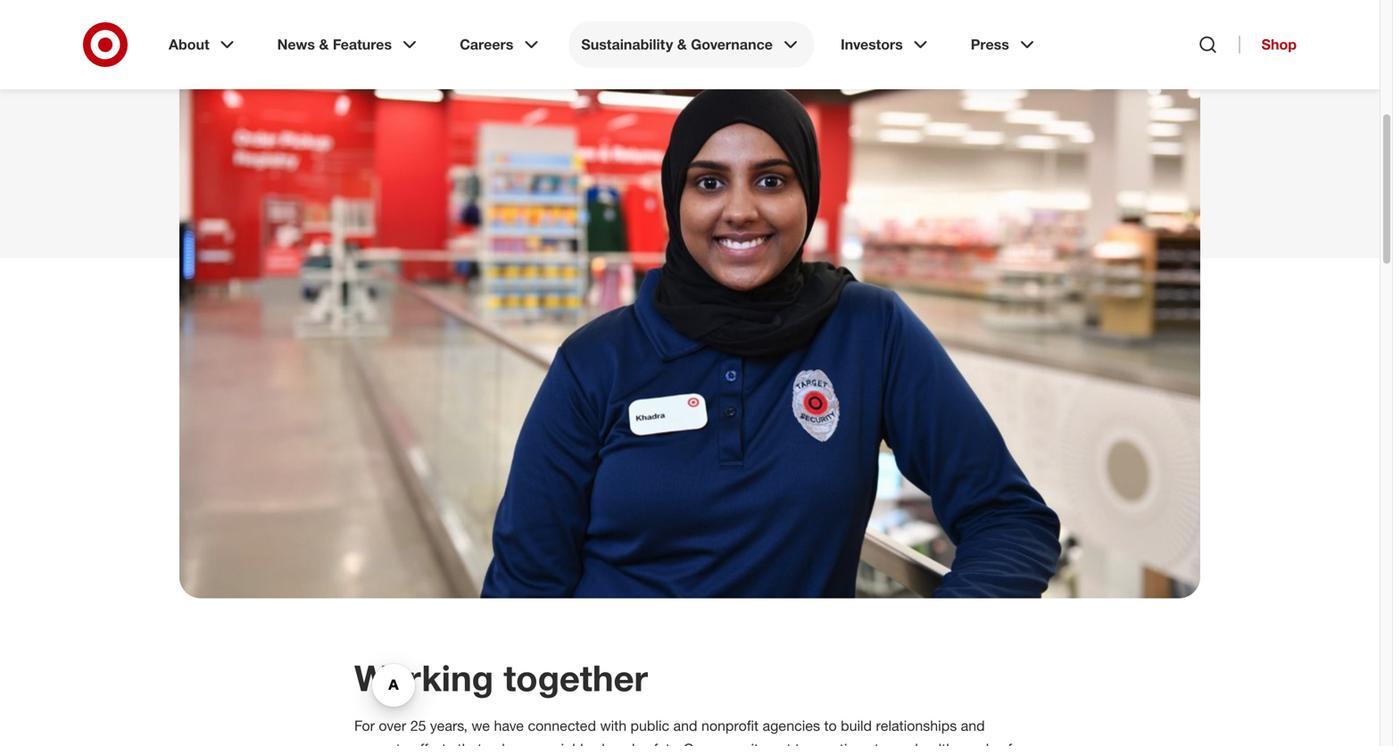 Task type: vqa. For each thing, say whether or not it's contained in the screenshot.
Provides
no



Task type: locate. For each thing, give the bounding box(es) containing it.
news & features link
[[265, 21, 433, 68]]

safety.
[[639, 741, 680, 746]]

& for governance
[[677, 36, 687, 53]]

sustainability
[[582, 36, 673, 53]]

news
[[277, 36, 315, 53]]

2 & from the left
[[677, 36, 687, 53]]

promote
[[354, 741, 408, 746]]

and up our
[[674, 717, 698, 735]]

& for features
[[319, 36, 329, 53]]

agencies
[[763, 717, 821, 735]]

public
[[631, 717, 670, 735]]

working together
[[354, 656, 648, 700]]

relationships
[[876, 717, 957, 735]]

0 vertical spatial to
[[825, 717, 837, 735]]

shop link
[[1240, 36, 1297, 54]]

&
[[319, 36, 329, 53], [677, 36, 687, 53]]

to up creating
[[825, 717, 837, 735]]

and
[[674, 717, 698, 735], [961, 717, 985, 735], [965, 741, 990, 746]]

years,
[[430, 717, 468, 735]]

about
[[169, 36, 209, 53]]

& inside 'link'
[[319, 36, 329, 53]]

have
[[494, 717, 524, 735]]

we
[[472, 717, 490, 735]]

& right news
[[319, 36, 329, 53]]

to
[[825, 717, 837, 735], [796, 741, 808, 746]]

sustainability & governance
[[582, 36, 773, 53]]

careers link
[[447, 21, 555, 68]]

1 horizontal spatial &
[[677, 36, 687, 53]]

strong,
[[868, 741, 912, 746]]

0 horizontal spatial to
[[796, 741, 808, 746]]

& left governance
[[677, 36, 687, 53]]

sustainability & governance link
[[569, 21, 814, 68]]

1 vertical spatial to
[[796, 741, 808, 746]]

nonprofit
[[702, 717, 759, 735]]

and right healthy
[[965, 741, 990, 746]]

25
[[410, 717, 426, 735]]

1 horizontal spatial to
[[825, 717, 837, 735]]

that
[[458, 741, 482, 746]]

our
[[684, 741, 707, 746]]

press link
[[959, 21, 1051, 68]]

1 & from the left
[[319, 36, 329, 53]]

healthy
[[915, 741, 961, 746]]

build
[[841, 717, 872, 735]]

0 horizontal spatial &
[[319, 36, 329, 53]]

to down agencies
[[796, 741, 808, 746]]



Task type: describe. For each thing, give the bounding box(es) containing it.
investors link
[[828, 21, 944, 68]]

shop
[[1262, 36, 1297, 53]]

for over 25 years, we have connected with public and nonprofit agencies to build relationships and promote efforts that enhance neighborhood safety. our commitment to creating strong, healthy and saf
[[354, 717, 1020, 746]]

press
[[971, 36, 1010, 53]]

creating
[[812, 741, 864, 746]]

connected
[[528, 717, 596, 735]]

and up healthy
[[961, 717, 985, 735]]

about link
[[156, 21, 251, 68]]

news & features
[[277, 36, 392, 53]]

careers
[[460, 36, 514, 53]]

for
[[354, 717, 375, 735]]

neighborhood
[[545, 741, 635, 746]]

features
[[333, 36, 392, 53]]

commitment
[[711, 741, 792, 746]]

working
[[354, 656, 494, 700]]

together
[[504, 656, 648, 700]]

with
[[600, 717, 627, 735]]

efforts
[[412, 741, 454, 746]]

investors
[[841, 36, 903, 53]]

over
[[379, 717, 406, 735]]

governance
[[691, 36, 773, 53]]

enhance
[[486, 741, 541, 746]]



